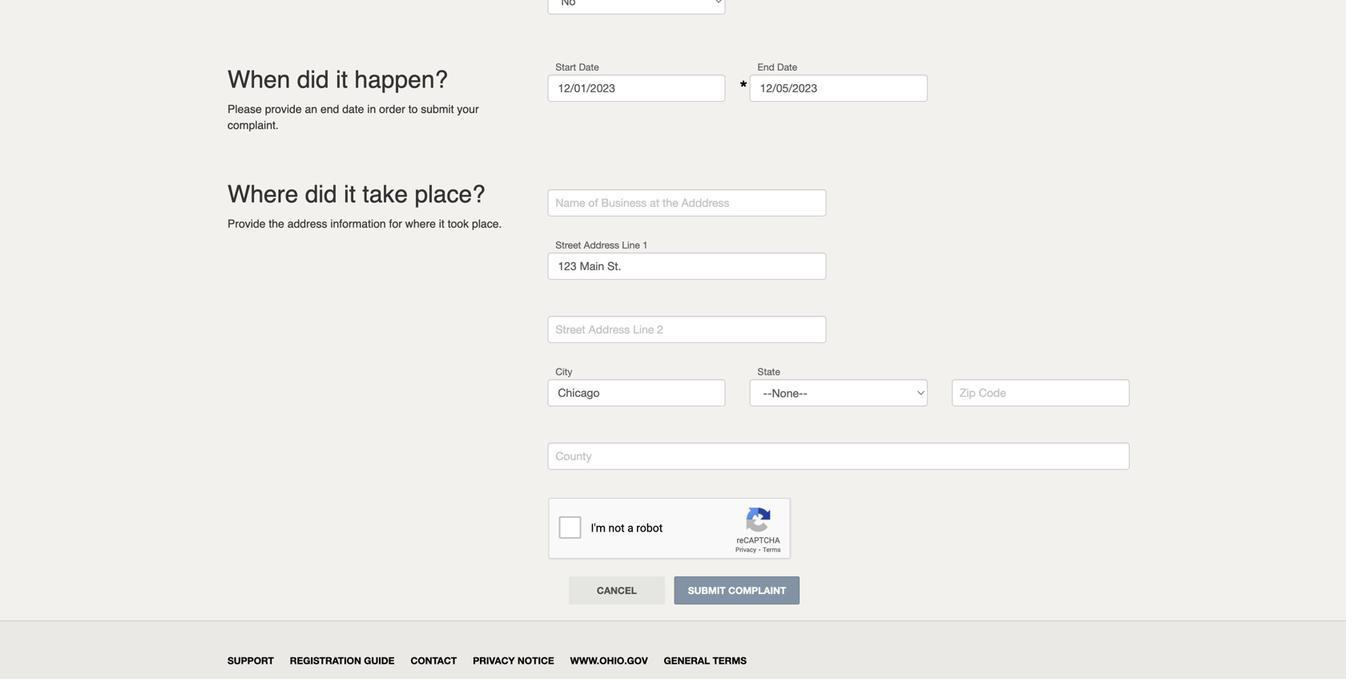 Task type: describe. For each thing, give the bounding box(es) containing it.
address
[[288, 217, 328, 230]]

happen?
[[355, 66, 448, 93]]

street address line 1
[[556, 239, 648, 251]]

registration guide link
[[290, 655, 395, 666]]

provide
[[265, 103, 302, 115]]

complaint.
[[228, 119, 279, 131]]

City text field
[[548, 379, 726, 406]]

Street Address Line 2 text field
[[548, 316, 827, 343]]

line for 2
[[633, 323, 654, 336]]

2 vertical spatial it
[[439, 217, 445, 230]]

general terms
[[664, 655, 747, 666]]

in
[[367, 103, 376, 115]]

Zip Code text field
[[952, 379, 1130, 406]]

take
[[363, 180, 408, 208]]

support link
[[228, 655, 274, 666]]

End Date text field
[[750, 75, 928, 102]]

city
[[556, 366, 573, 377]]

provide
[[228, 217, 266, 230]]

date for end date
[[778, 61, 798, 73]]

street for street address line 2
[[556, 323, 586, 336]]

date for start date
[[579, 61, 599, 73]]

1 vertical spatial the
[[269, 217, 284, 230]]

of
[[589, 196, 599, 209]]

cancel link
[[569, 576, 665, 605]]

www.ohio.gov link
[[571, 655, 648, 666]]

place?
[[415, 180, 486, 208]]

order
[[379, 103, 406, 115]]

took
[[448, 217, 469, 230]]

to
[[409, 103, 418, 115]]

www.ohio.gov
[[571, 655, 648, 666]]

business
[[602, 196, 647, 209]]

Street Address Line 1 text field
[[548, 253, 827, 280]]

0 vertical spatial the
[[663, 196, 679, 209]]

date
[[343, 103, 364, 115]]

registration
[[290, 655, 362, 666]]

Start Date text field
[[548, 75, 726, 102]]

end
[[758, 61, 775, 73]]

privacy notice
[[473, 655, 555, 666]]

did for where
[[305, 180, 337, 208]]

an
[[305, 103, 318, 115]]

County text field
[[548, 443, 1130, 470]]

contact
[[411, 655, 457, 666]]

cancel
[[597, 585, 637, 596]]

when
[[228, 66, 291, 93]]

where
[[406, 217, 436, 230]]

Name of Business at the Adddress text field
[[548, 189, 827, 216]]

county
[[556, 449, 592, 463]]

end date
[[758, 61, 798, 73]]

street address line 2
[[556, 323, 664, 336]]

did for when
[[297, 66, 329, 93]]



Task type: locate. For each thing, give the bounding box(es) containing it.
line left "2"
[[633, 323, 654, 336]]

privacy notice link
[[473, 655, 555, 666]]

please provide an end date in order to submit your complaint.
[[228, 103, 479, 131]]

address for 1
[[584, 239, 620, 251]]

start
[[556, 61, 577, 73]]

it left took on the top
[[439, 217, 445, 230]]

1 vertical spatial address
[[589, 323, 630, 336]]

1 street from the top
[[556, 239, 582, 251]]

address down of
[[584, 239, 620, 251]]

1 vertical spatial it
[[344, 180, 356, 208]]

guide
[[364, 655, 395, 666]]

street up city
[[556, 323, 586, 336]]

date
[[579, 61, 599, 73], [778, 61, 798, 73]]

2
[[658, 323, 664, 336]]

submit
[[421, 103, 454, 115]]

end
[[321, 103, 339, 115]]

where did it take place?
[[228, 180, 486, 208]]

when did it happen?
[[228, 66, 448, 93]]

it up the information
[[344, 180, 356, 208]]

registration guide
[[290, 655, 395, 666]]

1 vertical spatial street
[[556, 323, 586, 336]]

please
[[228, 103, 262, 115]]

0 horizontal spatial the
[[269, 217, 284, 230]]

place.
[[472, 217, 502, 230]]

start date
[[556, 61, 599, 73]]

at
[[650, 196, 660, 209]]

code
[[979, 386, 1007, 399]]

the right provide
[[269, 217, 284, 230]]

it for happen?
[[336, 66, 348, 93]]

0 horizontal spatial date
[[579, 61, 599, 73]]

0 vertical spatial address
[[584, 239, 620, 251]]

1 horizontal spatial date
[[778, 61, 798, 73]]

where
[[228, 180, 299, 208]]

it
[[336, 66, 348, 93], [344, 180, 356, 208], [439, 217, 445, 230]]

adddress
[[682, 196, 730, 209]]

street
[[556, 239, 582, 251], [556, 323, 586, 336]]

it for take
[[344, 180, 356, 208]]

0 vertical spatial street
[[556, 239, 582, 251]]

the
[[663, 196, 679, 209], [269, 217, 284, 230]]

general terms link
[[664, 655, 747, 666]]

state
[[758, 366, 781, 377]]

date right start
[[579, 61, 599, 73]]

your
[[457, 103, 479, 115]]

1 date from the left
[[579, 61, 599, 73]]

address for 2
[[589, 323, 630, 336]]

line for 1
[[622, 239, 640, 251]]

0 vertical spatial line
[[622, 239, 640, 251]]

contact link
[[411, 655, 457, 666]]

name
[[556, 196, 586, 209]]

line left '1'
[[622, 239, 640, 251]]

the right at
[[663, 196, 679, 209]]

name of business at the adddress
[[556, 196, 730, 209]]

provide the address information for where it took place.
[[228, 217, 502, 230]]

zip
[[960, 386, 976, 399]]

1 vertical spatial line
[[633, 323, 654, 336]]

1 vertical spatial did
[[305, 180, 337, 208]]

address left "2"
[[589, 323, 630, 336]]

0 vertical spatial did
[[297, 66, 329, 93]]

support
[[228, 655, 274, 666]]

None button
[[675, 576, 800, 605]]

did up an
[[297, 66, 329, 93]]

notice
[[518, 655, 555, 666]]

street down name
[[556, 239, 582, 251]]

date right the end
[[778, 61, 798, 73]]

1
[[643, 239, 648, 251]]

terms
[[713, 655, 747, 666]]

did up address
[[305, 180, 337, 208]]

address
[[584, 239, 620, 251], [589, 323, 630, 336]]

it up date at the top left
[[336, 66, 348, 93]]

street for street address line 1
[[556, 239, 582, 251]]

2 date from the left
[[778, 61, 798, 73]]

general
[[664, 655, 710, 666]]

line
[[622, 239, 640, 251], [633, 323, 654, 336]]

1 horizontal spatial the
[[663, 196, 679, 209]]

did
[[297, 66, 329, 93], [305, 180, 337, 208]]

0 vertical spatial it
[[336, 66, 348, 93]]

privacy
[[473, 655, 515, 666]]

zip code
[[960, 386, 1007, 399]]

2 street from the top
[[556, 323, 586, 336]]

for
[[389, 217, 402, 230]]

information
[[331, 217, 386, 230]]



Task type: vqa. For each thing, say whether or not it's contained in the screenshot.
field in the left of the page
no



